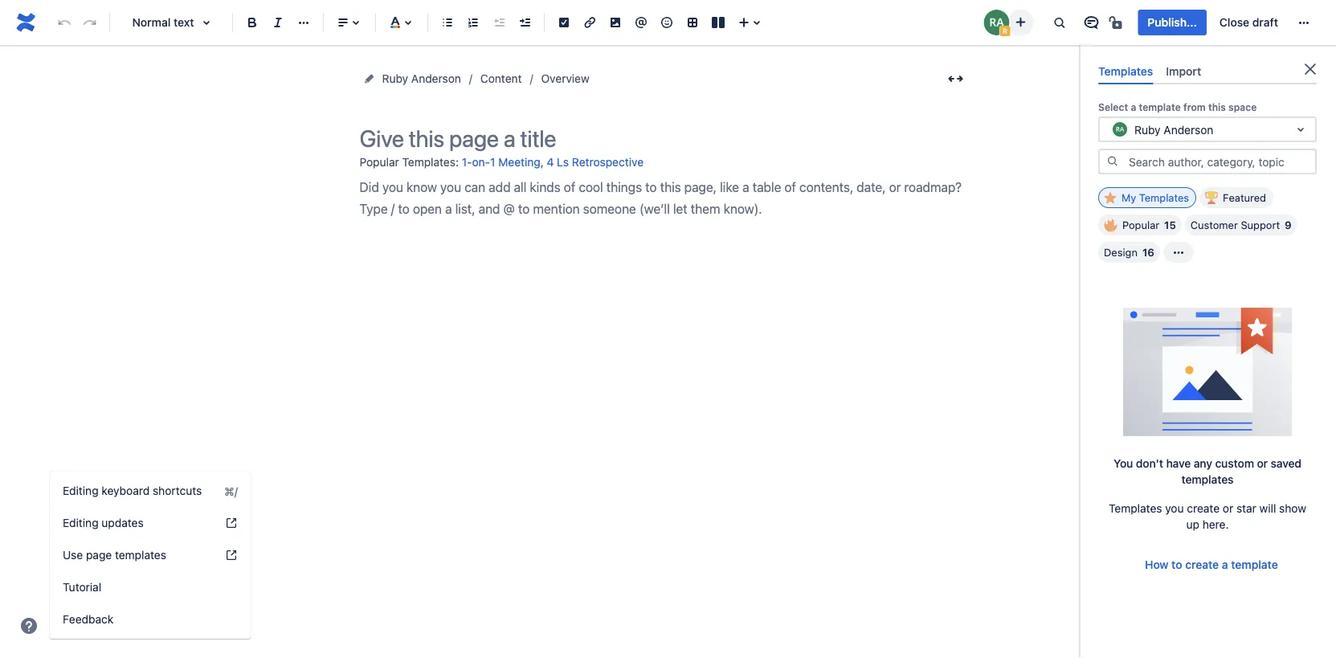 Task type: vqa. For each thing, say whether or not it's contained in the screenshot.
Popular Templates: 1-On-1 Meeting , 4 Ls Retrospective
yes



Task type: describe. For each thing, give the bounding box(es) containing it.
ruby anderson image
[[984, 10, 1010, 35]]

tab list containing templates
[[1092, 58, 1324, 85]]

bullet list ⌘⇧8 image
[[438, 13, 457, 32]]

star
[[1237, 502, 1257, 515]]

0 vertical spatial a
[[1131, 101, 1137, 113]]

15
[[1165, 219, 1176, 231]]

close draft button
[[1210, 10, 1288, 35]]

⌘/
[[224, 484, 238, 498]]

0 vertical spatial template
[[1139, 101, 1181, 113]]

move this page image
[[363, 72, 376, 85]]

ruby anderson link
[[382, 69, 461, 88]]

anderson inside ruby anderson link
[[411, 72, 461, 85]]

1 vertical spatial templates
[[115, 549, 166, 562]]

shortcuts
[[153, 484, 202, 497]]

close
[[1220, 16, 1250, 29]]

design
[[1104, 246, 1138, 259]]

link image
[[580, 13, 600, 32]]

1 vertical spatial ruby
[[1135, 123, 1161, 136]]

tutorial button
[[50, 571, 251, 604]]

create for or
[[1187, 502, 1220, 515]]

support
[[1241, 219, 1280, 231]]

don't
[[1136, 457, 1164, 470]]

publish...
[[1148, 16, 1197, 29]]

templates you create or star will show up here.
[[1109, 502, 1307, 531]]

templates inside button
[[1140, 192, 1190, 204]]

layouts image
[[709, 13, 728, 32]]

design 16
[[1104, 246, 1155, 259]]

1 horizontal spatial a
[[1222, 558, 1229, 572]]

create for a
[[1186, 558, 1219, 572]]

updates
[[102, 516, 144, 530]]

or inside "you don't have any custom or saved templates"
[[1257, 457, 1268, 470]]

4 ls retrospective button
[[547, 149, 644, 176]]

emoji image
[[657, 13, 677, 32]]

feedback button
[[50, 604, 251, 636]]

1-
[[462, 156, 472, 169]]

confluence image
[[13, 10, 39, 35]]

templates:
[[402, 155, 459, 169]]

how
[[1145, 558, 1169, 572]]

my templates
[[1122, 192, 1190, 204]]

normal
[[132, 16, 171, 29]]

any
[[1194, 457, 1213, 470]]

more formatting image
[[294, 13, 313, 32]]

editing for editing keyboard shortcuts
[[63, 484, 99, 497]]

comment icon image
[[1082, 13, 1101, 32]]

meeting
[[499, 156, 541, 169]]

space
[[1229, 101, 1257, 113]]

saved
[[1271, 457, 1302, 470]]

action item image
[[555, 13, 574, 32]]

page
[[86, 549, 112, 562]]

1-on-1 meeting button
[[462, 149, 541, 176]]

more categories image
[[1169, 243, 1189, 262]]

1 horizontal spatial anderson
[[1164, 123, 1214, 136]]

to
[[1172, 558, 1183, 572]]

editing updates link
[[50, 507, 251, 539]]

up
[[1187, 518, 1200, 531]]

import
[[1166, 64, 1202, 78]]

custom
[[1216, 457, 1255, 470]]

overview
[[541, 72, 590, 85]]

normal text
[[132, 16, 194, 29]]

close draft
[[1220, 16, 1279, 29]]

popular templates: 1-on-1 meeting , 4 ls retrospective
[[360, 155, 644, 169]]

1
[[490, 156, 495, 169]]

,
[[541, 155, 544, 169]]

normal text button
[[117, 5, 226, 40]]

content
[[481, 72, 522, 85]]

close templates and import image
[[1301, 59, 1320, 79]]

featured
[[1223, 192, 1267, 204]]

more image
[[1295, 13, 1314, 32]]

select a template from this space
[[1099, 101, 1257, 113]]

find and replace image
[[1050, 13, 1069, 32]]

confluence image
[[13, 10, 39, 35]]

show
[[1280, 502, 1307, 515]]

you
[[1166, 502, 1184, 515]]

tutorial
[[63, 581, 101, 594]]

invite to edit image
[[1011, 12, 1031, 32]]

Search author, category, topic field
[[1124, 150, 1316, 173]]

search icon image
[[1107, 155, 1120, 168]]

templates inside "you don't have any custom or saved templates"
[[1182, 473, 1234, 486]]

you
[[1114, 457, 1133, 470]]

popular for popular templates: 1-on-1 meeting , 4 ls retrospective
[[360, 155, 399, 169]]

you don't have any custom or saved templates
[[1114, 457, 1302, 486]]

Give this page a title text field
[[360, 125, 970, 152]]



Task type: locate. For each thing, give the bounding box(es) containing it.
help image for editing updates
[[225, 517, 238, 530]]

open image
[[1292, 120, 1311, 139]]

draft
[[1253, 16, 1279, 29]]

bold ⌘b image
[[243, 13, 262, 32]]

undo ⌘z image
[[55, 13, 74, 32]]

have
[[1167, 457, 1191, 470]]

2 editing from the top
[[63, 516, 99, 530]]

popular inside the popular templates: 1-on-1 meeting , 4 ls retrospective
[[360, 155, 399, 169]]

1 editing from the top
[[63, 484, 99, 497]]

templates down any
[[1182, 473, 1234, 486]]

align left image
[[334, 13, 353, 32]]

redo ⌘⇧z image
[[80, 13, 100, 32]]

help image for use page templates
[[225, 549, 238, 562]]

1 help image from the top
[[225, 517, 238, 530]]

italic ⌘i image
[[268, 13, 288, 32]]

tab list
[[1092, 58, 1324, 85]]

popular down my templates button on the top of the page
[[1123, 219, 1160, 231]]

editing
[[63, 484, 99, 497], [63, 516, 99, 530]]

1 vertical spatial or
[[1223, 502, 1234, 515]]

0 horizontal spatial a
[[1131, 101, 1137, 113]]

template left from
[[1139, 101, 1181, 113]]

template
[[1139, 101, 1181, 113], [1231, 558, 1279, 572]]

ruby anderson
[[382, 72, 461, 85], [1135, 123, 1214, 136]]

help image inside editing updates link
[[225, 517, 238, 530]]

popular left templates:
[[360, 155, 399, 169]]

anderson down from
[[1164, 123, 1214, 136]]

or inside templates you create or star will show up here.
[[1223, 502, 1234, 515]]

add image, video, or file image
[[606, 13, 625, 32]]

0 horizontal spatial or
[[1223, 502, 1234, 515]]

0 vertical spatial templates
[[1099, 64, 1154, 78]]

a down here.
[[1222, 558, 1229, 572]]

use page templates link
[[50, 539, 251, 571]]

0 vertical spatial popular
[[360, 155, 399, 169]]

ls
[[557, 156, 569, 169]]

templates down editing updates link
[[115, 549, 166, 562]]

content link
[[481, 69, 522, 88]]

ruby right move this page image
[[382, 72, 408, 85]]

ruby anderson down select a template from this space
[[1135, 123, 1214, 136]]

publish... button
[[1138, 10, 1207, 35]]

template down star
[[1231, 558, 1279, 572]]

1 vertical spatial templates
[[1140, 192, 1190, 204]]

0 vertical spatial templates
[[1182, 473, 1234, 486]]

help image
[[19, 616, 39, 636]]

editing updates
[[63, 516, 144, 530]]

keyboard
[[102, 484, 150, 497]]

use page templates
[[63, 549, 166, 562]]

create right to
[[1186, 558, 1219, 572]]

help image inside the use page templates link
[[225, 549, 238, 562]]

select
[[1099, 101, 1129, 113]]

mention image
[[632, 13, 651, 32]]

editing for editing updates
[[63, 516, 99, 530]]

0 horizontal spatial ruby anderson
[[382, 72, 461, 85]]

0 horizontal spatial templates
[[115, 549, 166, 562]]

templates inside tab list
[[1099, 64, 1154, 78]]

templates for templates you create or star will show up here.
[[1109, 502, 1163, 515]]

1 vertical spatial popular
[[1123, 219, 1160, 231]]

retrospective
[[572, 156, 644, 169]]

create up up at bottom right
[[1187, 502, 1220, 515]]

popular for popular
[[1123, 219, 1160, 231]]

a
[[1131, 101, 1137, 113], [1222, 558, 1229, 572]]

or left saved
[[1257, 457, 1268, 470]]

1 vertical spatial help image
[[225, 549, 238, 562]]

ruby down select a template from this space
[[1135, 123, 1161, 136]]

on-
[[472, 156, 490, 169]]

templates up select
[[1099, 64, 1154, 78]]

how to create a template
[[1145, 558, 1279, 572]]

or left star
[[1223, 502, 1234, 515]]

ruby anderson right move this page image
[[382, 72, 461, 85]]

indent tab image
[[515, 13, 534, 32]]

0 horizontal spatial template
[[1139, 101, 1181, 113]]

templates inside templates you create or star will show up here.
[[1109, 502, 1163, 515]]

feedback
[[63, 613, 113, 626]]

0 horizontal spatial anderson
[[411, 72, 461, 85]]

use
[[63, 549, 83, 562]]

1 horizontal spatial ruby anderson
[[1135, 123, 1214, 136]]

table image
[[683, 13, 702, 32]]

0 horizontal spatial ruby
[[382, 72, 408, 85]]

help image
[[225, 517, 238, 530], [225, 549, 238, 562]]

1 vertical spatial template
[[1231, 558, 1279, 572]]

my templates button
[[1099, 187, 1197, 208]]

popular
[[360, 155, 399, 169], [1123, 219, 1160, 231]]

ruby
[[382, 72, 408, 85], [1135, 123, 1161, 136]]

0 vertical spatial help image
[[225, 517, 238, 530]]

None text field
[[1111, 122, 1114, 138]]

numbered list ⌘⇧7 image
[[464, 13, 483, 32]]

0 horizontal spatial popular
[[360, 155, 399, 169]]

4
[[547, 156, 554, 169]]

featured button
[[1200, 187, 1274, 208]]

from
[[1184, 101, 1206, 113]]

1 vertical spatial editing
[[63, 516, 99, 530]]

0 vertical spatial or
[[1257, 457, 1268, 470]]

templates for templates
[[1099, 64, 1154, 78]]

outdent ⇧tab image
[[489, 13, 509, 32]]

will
[[1260, 502, 1277, 515]]

my
[[1122, 192, 1137, 204]]

customer support 9
[[1191, 219, 1292, 231]]

1 horizontal spatial template
[[1231, 558, 1279, 572]]

2 help image from the top
[[225, 549, 238, 562]]

editing keyboard shortcuts
[[63, 484, 202, 497]]

Main content area, start typing to enter text. text field
[[360, 176, 970, 220]]

create
[[1187, 502, 1220, 515], [1186, 558, 1219, 572]]

create inside templates you create or star will show up here.
[[1187, 502, 1220, 515]]

editing up editing updates
[[63, 484, 99, 497]]

templates up '15'
[[1140, 192, 1190, 204]]

0 vertical spatial anderson
[[411, 72, 461, 85]]

2 vertical spatial templates
[[1109, 502, 1163, 515]]

anderson down bullet list ⌘⇧8 icon
[[411, 72, 461, 85]]

how to create a template link
[[1136, 552, 1288, 578]]

templates
[[1099, 64, 1154, 78], [1140, 192, 1190, 204], [1109, 502, 1163, 515]]

16
[[1143, 246, 1155, 259]]

a right select
[[1131, 101, 1137, 113]]

or
[[1257, 457, 1268, 470], [1223, 502, 1234, 515]]

this
[[1209, 101, 1226, 113]]

ruby inside ruby anderson link
[[382, 72, 408, 85]]

templates
[[1182, 473, 1234, 486], [115, 549, 166, 562]]

1 horizontal spatial templates
[[1182, 473, 1234, 486]]

0 vertical spatial editing
[[63, 484, 99, 497]]

templates left 'you'
[[1109, 502, 1163, 515]]

1 vertical spatial create
[[1186, 558, 1219, 572]]

1 vertical spatial ruby anderson
[[1135, 123, 1214, 136]]

0 vertical spatial ruby
[[382, 72, 408, 85]]

text
[[174, 16, 194, 29]]

0 vertical spatial ruby anderson
[[382, 72, 461, 85]]

anderson
[[411, 72, 461, 85], [1164, 123, 1214, 136]]

0 vertical spatial create
[[1187, 502, 1220, 515]]

here.
[[1203, 518, 1229, 531]]

customer
[[1191, 219, 1238, 231]]

9
[[1285, 219, 1292, 231]]

make page full-width image
[[946, 69, 966, 88]]

1 vertical spatial anderson
[[1164, 123, 1214, 136]]

1 horizontal spatial or
[[1257, 457, 1268, 470]]

1 horizontal spatial popular
[[1123, 219, 1160, 231]]

overview link
[[541, 69, 590, 88]]

no restrictions image
[[1108, 13, 1127, 32]]

editing up "use"
[[63, 516, 99, 530]]

1 vertical spatial a
[[1222, 558, 1229, 572]]

1 horizontal spatial ruby
[[1135, 123, 1161, 136]]



